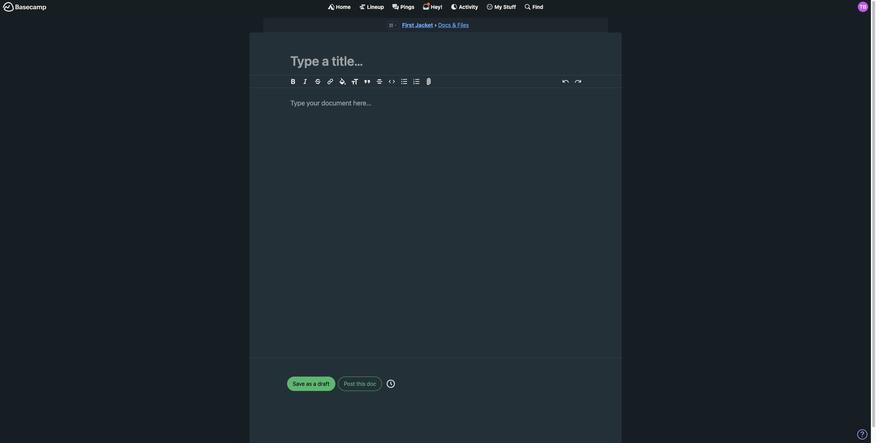 Task type: locate. For each thing, give the bounding box(es) containing it.
None submit
[[287, 377, 336, 391]]

my stuff
[[495, 4, 516, 10]]

schedule this to post later image
[[387, 380, 395, 388]]

first jacket link
[[402, 22, 433, 28]]

Type your document here… text field
[[270, 88, 602, 350]]

hey! button
[[423, 2, 443, 10]]

first
[[402, 22, 414, 28]]

my stuff button
[[487, 3, 516, 10]]

lineup
[[367, 4, 384, 10]]

pings
[[401, 4, 415, 10]]

stuff
[[504, 4, 516, 10]]

jacket
[[416, 22, 433, 28]]

activity
[[459, 4, 478, 10]]

switch accounts image
[[3, 2, 47, 12]]

doc
[[367, 381, 377, 387]]

this
[[357, 381, 366, 387]]

Type a title… text field
[[291, 53, 581, 69]]



Task type: describe. For each thing, give the bounding box(es) containing it.
find button
[[525, 3, 544, 10]]

pings button
[[393, 3, 415, 10]]

lineup link
[[359, 3, 384, 10]]

my
[[495, 4, 502, 10]]

docs
[[439, 22, 451, 28]]

tyler black image
[[859, 2, 869, 12]]

main element
[[0, 0, 872, 13]]

hey!
[[431, 4, 443, 10]]

files
[[458, 22, 469, 28]]

docs & files link
[[439, 22, 469, 28]]

home link
[[328, 3, 351, 10]]

&
[[453, 22, 456, 28]]

›
[[435, 22, 437, 28]]

home
[[336, 4, 351, 10]]

post this doc
[[344, 381, 377, 387]]

post
[[344, 381, 355, 387]]

post this doc button
[[338, 377, 382, 391]]

activity link
[[451, 3, 478, 10]]

› docs & files
[[435, 22, 469, 28]]

first jacket
[[402, 22, 433, 28]]

find
[[533, 4, 544, 10]]



Task type: vqa. For each thing, say whether or not it's contained in the screenshot.
will
no



